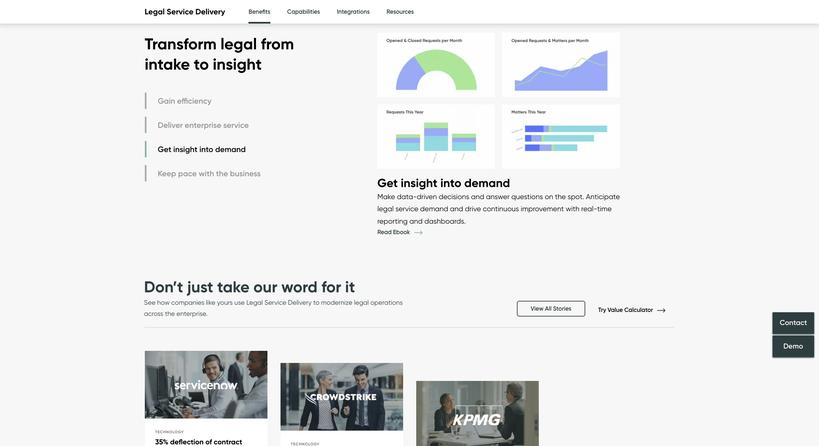 Task type: describe. For each thing, give the bounding box(es) containing it.
try value calculator
[[599, 307, 655, 314]]

real-
[[582, 205, 598, 213]]

capabilities
[[287, 8, 320, 15]]

keep pace with the business
[[158, 169, 261, 178]]

yours
[[217, 299, 233, 307]]

the inside keep pace with the business link
[[216, 169, 228, 178]]

from
[[261, 34, 294, 54]]

take
[[217, 277, 250, 297]]

view
[[531, 305, 544, 313]]

transform legal from intake to insight
[[145, 34, 294, 74]]

decisions
[[439, 192, 470, 201]]

use
[[235, 299, 245, 307]]

demo
[[784, 342, 804, 351]]

resources
[[387, 8, 414, 15]]

0 horizontal spatial and
[[410, 217, 423, 225]]

manage and understand scope and volume of requests image
[[378, 26, 621, 175]]

into for get insight into demand
[[200, 145, 213, 154]]

business
[[230, 169, 261, 178]]

legal inside get insight into demand make data-driven decisions and answer questions on the spot. anticipate legal service demand and drive continuous improvement with real-time reporting and dashboards.
[[378, 205, 394, 213]]

insight inside transform legal from intake to insight
[[213, 54, 262, 74]]

it
[[345, 277, 355, 297]]

service inside get insight into demand make data-driven decisions and answer questions on the spot. anticipate legal service demand and drive continuous improvement with real-time reporting and dashboards.
[[396, 205, 419, 213]]

enterprise
[[185, 120, 222, 130]]

see
[[144, 299, 156, 307]]

0 vertical spatial with
[[199, 169, 214, 178]]

benefits link
[[249, 0, 271, 26]]

for
[[322, 277, 341, 297]]

like
[[206, 299, 216, 307]]

contact
[[780, 319, 808, 327]]

integrations
[[337, 8, 370, 15]]

make
[[378, 192, 395, 201]]

deliver
[[158, 120, 183, 130]]

service inside don't just take our word for it see how companies like yours use legal service delivery to modernize legal operations across the enterprise.
[[265, 299, 286, 307]]

insight for get insight into demand make data-driven decisions and answer questions on the spot. anticipate legal service demand and drive continuous improvement with real-time reporting and dashboards.
[[401, 176, 438, 190]]

capabilities link
[[287, 0, 320, 24]]

get insight into demand make data-driven decisions and answer questions on the spot. anticipate legal service demand and drive continuous improvement with real-time reporting and dashboards.
[[378, 176, 620, 225]]

read ebook
[[378, 229, 412, 236]]

demo link
[[773, 336, 815, 357]]

demand for get insight into demand
[[215, 145, 246, 154]]

on
[[545, 192, 553, 201]]

gain efficiency
[[158, 96, 212, 106]]

dashboards.
[[425, 217, 466, 225]]

driven
[[417, 192, 437, 201]]

try value calculator link
[[599, 307, 675, 314]]

stories
[[553, 305, 572, 313]]

data-
[[397, 192, 417, 201]]

anticipate
[[586, 192, 620, 201]]

modernize
[[321, 299, 353, 307]]

don't
[[144, 277, 183, 297]]

keep pace with the business link
[[145, 165, 262, 182]]

questions
[[512, 192, 543, 201]]

word
[[281, 277, 318, 297]]

all
[[545, 305, 552, 313]]

legal inside don't just take our word for it see how companies like yours use legal service delivery to modernize legal operations across the enterprise.
[[354, 299, 369, 307]]

the inside don't just take our word for it see how companies like yours use legal service delivery to modernize legal operations across the enterprise.
[[165, 310, 175, 318]]

efficiency
[[177, 96, 212, 106]]

crowdstrike uses enterprise workflows for legal services image
[[281, 363, 403, 432]]

1 horizontal spatial and
[[450, 205, 463, 213]]

view all stories
[[531, 305, 572, 313]]

operations
[[371, 299, 403, 307]]

across
[[144, 310, 163, 318]]

demand for get insight into demand make data-driven decisions and answer questions on the spot. anticipate legal service demand and drive continuous improvement with real-time reporting and dashboards.
[[465, 176, 510, 190]]



Task type: locate. For each thing, give the bounding box(es) containing it.
2 horizontal spatial legal
[[378, 205, 394, 213]]

insight inside get insight into demand make data-driven decisions and answer questions on the spot. anticipate legal service demand and drive continuous improvement with real-time reporting and dashboards.
[[401, 176, 438, 190]]

1 horizontal spatial demand
[[420, 205, 448, 213]]

transform
[[145, 34, 217, 54]]

to down transform at the left of the page
[[194, 54, 209, 74]]

enterprise.
[[177, 310, 208, 318]]

0 horizontal spatial legal
[[221, 34, 257, 54]]

2 horizontal spatial and
[[471, 192, 485, 201]]

into
[[200, 145, 213, 154], [441, 176, 462, 190]]

spot.
[[568, 192, 584, 201]]

0 vertical spatial and
[[471, 192, 485, 201]]

drive
[[465, 205, 481, 213]]

get
[[158, 145, 171, 154], [378, 176, 398, 190]]

don't just take our word for it see how companies like yours use legal service delivery to modernize legal operations across the enterprise.
[[144, 277, 403, 318]]

0 vertical spatial the
[[216, 169, 228, 178]]

legal inside don't just take our word for it see how companies like yours use legal service delivery to modernize legal operations across the enterprise.
[[246, 299, 263, 307]]

0 horizontal spatial legal
[[145, 7, 165, 16]]

into up decisions
[[441, 176, 462, 190]]

time
[[598, 205, 612, 213]]

1 vertical spatial with
[[566, 205, 580, 213]]

the down how
[[165, 310, 175, 318]]

1 horizontal spatial legal
[[246, 299, 263, 307]]

service inside 'link'
[[223, 120, 249, 130]]

1 vertical spatial into
[[441, 176, 462, 190]]

calculator
[[625, 307, 653, 314]]

to inside don't just take our word for it see how companies like yours use legal service delivery to modernize legal operations across the enterprise.
[[313, 299, 320, 307]]

service
[[167, 7, 194, 16], [265, 299, 286, 307]]

1 horizontal spatial insight
[[213, 54, 262, 74]]

1 vertical spatial delivery
[[288, 299, 312, 307]]

2 horizontal spatial demand
[[465, 176, 510, 190]]

improvement
[[521, 205, 564, 213]]

1 horizontal spatial the
[[216, 169, 228, 178]]

with right pace
[[199, 169, 214, 178]]

servicenow's now on now initiative image
[[145, 351, 267, 420]]

get for get insight into demand make data-driven decisions and answer questions on the spot. anticipate legal service demand and drive continuous improvement with real-time reporting and dashboards.
[[378, 176, 398, 190]]

demand up business
[[215, 145, 246, 154]]

legal
[[145, 7, 165, 16], [246, 299, 263, 307]]

pace
[[178, 169, 197, 178]]

1 vertical spatial service
[[396, 205, 419, 213]]

with
[[199, 169, 214, 178], [566, 205, 580, 213]]

0 horizontal spatial get
[[158, 145, 171, 154]]

0 vertical spatial legal
[[221, 34, 257, 54]]

and down decisions
[[450, 205, 463, 213]]

demand down the driven
[[420, 205, 448, 213]]

read
[[378, 229, 392, 236]]

0 vertical spatial get
[[158, 145, 171, 154]]

0 vertical spatial service
[[223, 120, 249, 130]]

insight for get insight into demand
[[173, 145, 198, 154]]

into for get insight into demand make data-driven decisions and answer questions on the spot. anticipate legal service demand and drive continuous improvement with real-time reporting and dashboards.
[[441, 176, 462, 190]]

deliver enterprise service link
[[145, 117, 262, 133]]

0 vertical spatial legal
[[145, 7, 165, 16]]

ebook
[[393, 229, 410, 236]]

service
[[223, 120, 249, 130], [396, 205, 419, 213]]

into down deliver enterprise service 'link'
[[200, 145, 213, 154]]

to left modernize
[[313, 299, 320, 307]]

2 vertical spatial insight
[[401, 176, 438, 190]]

and up read ebook link
[[410, 217, 423, 225]]

1 horizontal spatial legal
[[354, 299, 369, 307]]

1 horizontal spatial get
[[378, 176, 398, 190]]

1 vertical spatial demand
[[465, 176, 510, 190]]

legal
[[221, 34, 257, 54], [378, 205, 394, 213], [354, 299, 369, 307]]

1 horizontal spatial to
[[313, 299, 320, 307]]

the right the on
[[555, 192, 566, 201]]

get insight into demand link
[[145, 141, 262, 157]]

value
[[608, 307, 623, 314]]

with down spot.
[[566, 205, 580, 213]]

0 vertical spatial into
[[200, 145, 213, 154]]

1 vertical spatial insight
[[173, 145, 198, 154]]

0 horizontal spatial with
[[199, 169, 214, 178]]

gain
[[158, 96, 175, 106]]

1 horizontal spatial into
[[441, 176, 462, 190]]

legal service delivery
[[145, 7, 225, 16]]

and
[[471, 192, 485, 201], [450, 205, 463, 213], [410, 217, 423, 225]]

0 vertical spatial demand
[[215, 145, 246, 154]]

insight
[[213, 54, 262, 74], [173, 145, 198, 154], [401, 176, 438, 190]]

and up drive
[[471, 192, 485, 201]]

0 horizontal spatial the
[[165, 310, 175, 318]]

2 vertical spatial legal
[[354, 299, 369, 307]]

with inside get insight into demand make data-driven decisions and answer questions on the spot. anticipate legal service demand and drive continuous improvement with real-time reporting and dashboards.
[[566, 205, 580, 213]]

get insight into demand
[[158, 145, 246, 154]]

0 vertical spatial delivery
[[196, 7, 225, 16]]

demand
[[215, 145, 246, 154], [465, 176, 510, 190], [420, 205, 448, 213]]

service up transform at the left of the page
[[167, 7, 194, 16]]

2 vertical spatial demand
[[420, 205, 448, 213]]

the left business
[[216, 169, 228, 178]]

0 horizontal spatial delivery
[[196, 7, 225, 16]]

2 horizontal spatial the
[[555, 192, 566, 201]]

1 vertical spatial service
[[265, 299, 286, 307]]

answer
[[486, 192, 510, 201]]

reporting
[[378, 217, 408, 225]]

delivery
[[196, 7, 225, 16], [288, 299, 312, 307]]

0 vertical spatial insight
[[213, 54, 262, 74]]

2 horizontal spatial insight
[[401, 176, 438, 190]]

intake
[[145, 54, 190, 74]]

get inside get insight into demand make data-driven decisions and answer questions on the spot. anticipate legal service demand and drive continuous improvement with real-time reporting and dashboards.
[[378, 176, 398, 190]]

contact link
[[773, 312, 815, 334]]

gain efficiency link
[[145, 93, 262, 109]]

1 vertical spatial legal
[[378, 205, 394, 213]]

delivery inside don't just take our word for it see how companies like yours use legal service delivery to modernize legal operations across the enterprise.
[[288, 299, 312, 307]]

the
[[216, 169, 228, 178], [555, 192, 566, 201], [165, 310, 175, 318]]

0 horizontal spatial service
[[223, 120, 249, 130]]

0 horizontal spatial to
[[194, 54, 209, 74]]

0 vertical spatial to
[[194, 54, 209, 74]]

the inside get insight into demand make data-driven decisions and answer questions on the spot. anticipate legal service demand and drive continuous improvement with real-time reporting and dashboards.
[[555, 192, 566, 201]]

continuous
[[483, 205, 519, 213]]

service down our
[[265, 299, 286, 307]]

kpmg transforms legal processes with prebuilt workflows image
[[416, 381, 539, 446]]

our
[[254, 277, 278, 297]]

to
[[194, 54, 209, 74], [313, 299, 320, 307]]

1 vertical spatial the
[[555, 192, 566, 201]]

just
[[187, 277, 213, 297]]

0 horizontal spatial demand
[[215, 145, 246, 154]]

0 vertical spatial service
[[167, 7, 194, 16]]

into inside get insight into demand make data-driven decisions and answer questions on the spot. anticipate legal service demand and drive continuous improvement with real-time reporting and dashboards.
[[441, 176, 462, 190]]

view all stories link
[[517, 301, 585, 317]]

legal inside transform legal from intake to insight
[[221, 34, 257, 54]]

2 vertical spatial the
[[165, 310, 175, 318]]

deliver enterprise service
[[158, 120, 249, 130]]

0 horizontal spatial insight
[[173, 145, 198, 154]]

1 horizontal spatial service
[[396, 205, 419, 213]]

to inside transform legal from intake to insight
[[194, 54, 209, 74]]

get up make
[[378, 176, 398, 190]]

resources link
[[387, 0, 414, 24]]

1 horizontal spatial with
[[566, 205, 580, 213]]

try
[[599, 307, 607, 314]]

1 vertical spatial legal
[[246, 299, 263, 307]]

companies
[[171, 299, 204, 307]]

get for get insight into demand
[[158, 145, 171, 154]]

keep
[[158, 169, 176, 178]]

demand up the answer
[[465, 176, 510, 190]]

how
[[157, 299, 170, 307]]

read ebook link
[[378, 229, 432, 236]]

1 horizontal spatial delivery
[[288, 299, 312, 307]]

integrations link
[[337, 0, 370, 24]]

2 vertical spatial and
[[410, 217, 423, 225]]

1 vertical spatial get
[[378, 176, 398, 190]]

1 vertical spatial to
[[313, 299, 320, 307]]

0 horizontal spatial service
[[167, 7, 194, 16]]

1 vertical spatial and
[[450, 205, 463, 213]]

get up keep
[[158, 145, 171, 154]]

1 horizontal spatial service
[[265, 299, 286, 307]]

benefits
[[249, 8, 271, 15]]

0 horizontal spatial into
[[200, 145, 213, 154]]



Task type: vqa. For each thing, say whether or not it's contained in the screenshot.
All
yes



